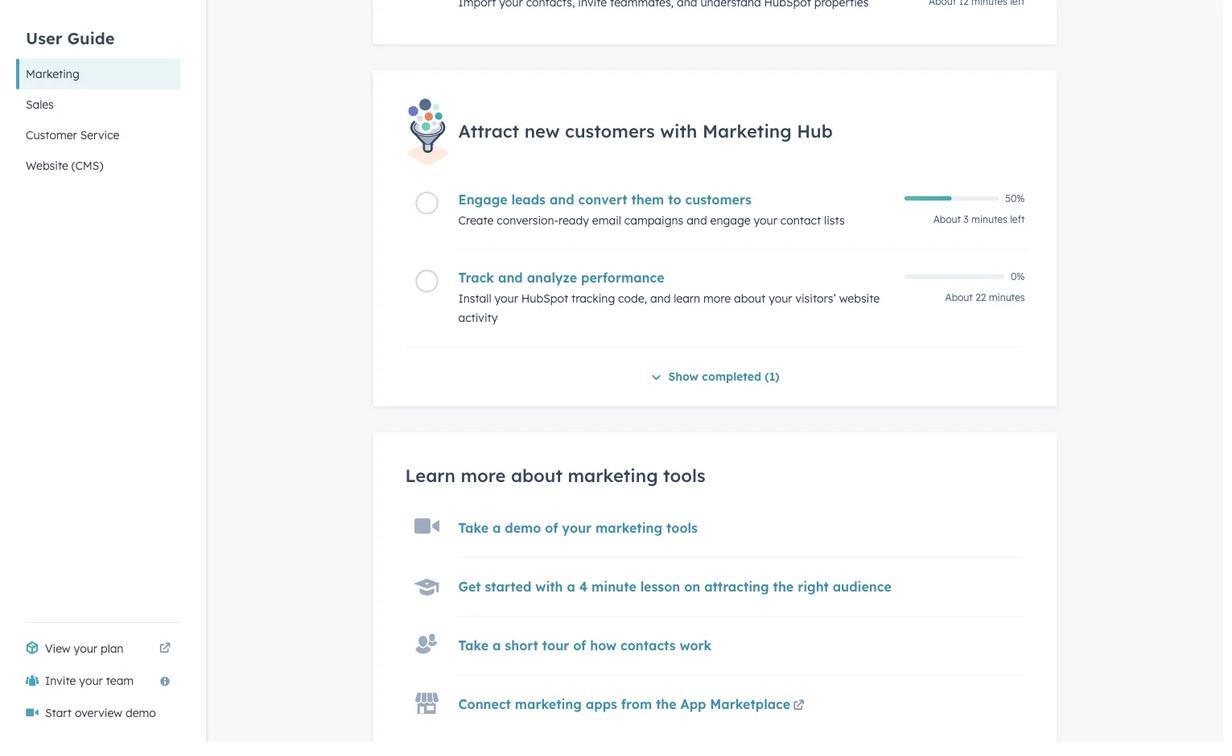 Task type: vqa. For each thing, say whether or not it's contained in the screenshot.
Account
no



Task type: locate. For each thing, give the bounding box(es) containing it.
marketing left the 'apps'
[[515, 696, 582, 712]]

0 vertical spatial about
[[933, 213, 961, 225]]

1 horizontal spatial more
[[703, 291, 731, 305]]

your inside button
[[79, 674, 103, 688]]

2 vertical spatial a
[[493, 637, 501, 653]]

1 vertical spatial about
[[945, 291, 973, 303]]

customers
[[565, 120, 655, 142], [685, 191, 752, 207]]

marketing up sales
[[26, 67, 79, 81]]

on
[[684, 578, 700, 594]]

a
[[493, 519, 501, 536], [567, 578, 575, 594], [493, 637, 501, 653]]

0 vertical spatial demo
[[505, 519, 541, 536]]

(1)
[[765, 369, 780, 383]]

more
[[703, 291, 731, 305], [461, 464, 506, 486]]

about 22 minutes
[[945, 291, 1025, 303]]

install
[[458, 291, 491, 305]]

marketing up take a demo of your marketing tools 'link'
[[568, 464, 658, 486]]

your right engage
[[754, 213, 777, 227]]

1 vertical spatial more
[[461, 464, 506, 486]]

minute
[[592, 578, 636, 594]]

customer service
[[26, 128, 119, 142]]

about left 22
[[945, 291, 973, 303]]

1 vertical spatial take
[[458, 637, 489, 653]]

plan
[[101, 641, 123, 656]]

take for take a short tour of how contacts work
[[458, 637, 489, 653]]

link opens in a new window image
[[159, 639, 171, 658]]

demo
[[505, 519, 541, 536], [125, 706, 156, 720]]

from
[[621, 696, 652, 712]]

overview
[[75, 706, 122, 720]]

connect marketing apps from the app marketplace
[[458, 696, 790, 712]]

website
[[26, 159, 68, 173]]

hubspot
[[521, 291, 568, 305]]

with left 4
[[535, 578, 563, 594]]

marketplace
[[710, 696, 790, 712]]

guide
[[67, 28, 115, 48]]

engage
[[710, 213, 751, 227]]

view
[[45, 641, 71, 656]]

website
[[839, 291, 880, 305]]

1 vertical spatial customers
[[685, 191, 752, 207]]

1 vertical spatial of
[[573, 637, 586, 653]]

0 vertical spatial minutes
[[971, 213, 1007, 225]]

about inside track and analyze performance install your hubspot tracking code, and learn more about your visitors' website activity
[[734, 291, 766, 305]]

demo up started
[[505, 519, 541, 536]]

demo down team
[[125, 706, 156, 720]]

the
[[773, 578, 794, 594], [656, 696, 677, 712]]

of left how
[[573, 637, 586, 653]]

about right learn
[[734, 291, 766, 305]]

0 vertical spatial more
[[703, 291, 731, 305]]

audience
[[833, 578, 892, 594]]

about
[[933, 213, 961, 225], [945, 291, 973, 303]]

more inside track and analyze performance install your hubspot tracking code, and learn more about your visitors' website activity
[[703, 291, 731, 305]]

a up started
[[493, 519, 501, 536]]

take
[[458, 519, 489, 536], [458, 637, 489, 653]]

2 vertical spatial marketing
[[515, 696, 582, 712]]

minutes down 0%
[[989, 291, 1025, 303]]

1 horizontal spatial about
[[734, 291, 766, 305]]

lists
[[824, 213, 845, 227]]

0 horizontal spatial the
[[656, 696, 677, 712]]

the left "app"
[[656, 696, 677, 712]]

with up engage leads and convert them to customers "button"
[[660, 120, 697, 142]]

1 horizontal spatial customers
[[685, 191, 752, 207]]

0 vertical spatial customers
[[565, 120, 655, 142]]

0 horizontal spatial more
[[461, 464, 506, 486]]

new
[[524, 120, 560, 142]]

your right install
[[495, 291, 518, 305]]

apps
[[586, 696, 617, 712]]

1 horizontal spatial of
[[573, 637, 586, 653]]

2 take from the top
[[458, 637, 489, 653]]

1 horizontal spatial with
[[660, 120, 697, 142]]

1 vertical spatial with
[[535, 578, 563, 594]]

demo for a
[[505, 519, 541, 536]]

about 3 minutes left
[[933, 213, 1025, 225]]

of down learn more about marketing tools
[[545, 519, 558, 536]]

marketing up minute
[[596, 519, 662, 536]]

1 vertical spatial the
[[656, 696, 677, 712]]

your down learn more about marketing tools
[[562, 519, 592, 536]]

your
[[754, 213, 777, 227], [495, 291, 518, 305], [769, 291, 792, 305], [562, 519, 592, 536], [74, 641, 97, 656], [79, 674, 103, 688]]

invite your team button
[[16, 665, 180, 697]]

marketing left hub
[[703, 120, 792, 142]]

sales button
[[16, 89, 180, 120]]

take up get
[[458, 519, 489, 536]]

the left the right
[[773, 578, 794, 594]]

learn more about marketing tools
[[405, 464, 706, 486]]

tracking
[[571, 291, 615, 305]]

marketing inside button
[[26, 67, 79, 81]]

track and analyze performance install your hubspot tracking code, and learn more about your visitors' website activity
[[458, 269, 880, 324]]

website (cms) button
[[16, 150, 180, 181]]

0 vertical spatial the
[[773, 578, 794, 594]]

and
[[550, 191, 574, 207], [687, 213, 707, 227], [498, 269, 523, 285], [650, 291, 671, 305]]

your left team
[[79, 674, 103, 688]]

1 vertical spatial a
[[567, 578, 575, 594]]

1 vertical spatial minutes
[[989, 291, 1025, 303]]

about up take a demo of your marketing tools 'link'
[[511, 464, 563, 486]]

view your plan
[[45, 641, 123, 656]]

take a short tour of how contacts work
[[458, 637, 712, 653]]

a left 4
[[567, 578, 575, 594]]

marketing
[[568, 464, 658, 486], [596, 519, 662, 536], [515, 696, 582, 712]]

your inside the engage leads and convert them to customers create conversion-ready email campaigns and engage your contact lists
[[754, 213, 777, 227]]

0 vertical spatial with
[[660, 120, 697, 142]]

0 horizontal spatial marketing
[[26, 67, 79, 81]]

0 vertical spatial take
[[458, 519, 489, 536]]

0 vertical spatial marketing
[[26, 67, 79, 81]]

1 take from the top
[[458, 519, 489, 536]]

activity
[[458, 310, 498, 324]]

connect marketing apps from the app marketplace link
[[458, 696, 807, 715]]

leads
[[511, 191, 546, 207]]

customers up engage
[[685, 191, 752, 207]]

learn
[[674, 291, 700, 305]]

marketing inside connect marketing apps from the app marketplace link
[[515, 696, 582, 712]]

4
[[579, 578, 588, 594]]

1 vertical spatial about
[[511, 464, 563, 486]]

marketing
[[26, 67, 79, 81], [703, 120, 792, 142]]

right
[[798, 578, 829, 594]]

0 vertical spatial about
[[734, 291, 766, 305]]

1 vertical spatial demo
[[125, 706, 156, 720]]

1 horizontal spatial the
[[773, 578, 794, 594]]

visitors'
[[796, 291, 836, 305]]

0 horizontal spatial of
[[545, 519, 558, 536]]

take a demo of your marketing tools
[[458, 519, 698, 536]]

work
[[680, 637, 712, 653]]

1 vertical spatial marketing
[[703, 120, 792, 142]]

0 horizontal spatial demo
[[125, 706, 156, 720]]

customers right 'new'
[[565, 120, 655, 142]]

get
[[458, 578, 481, 594]]

tools
[[663, 464, 706, 486], [666, 519, 698, 536]]

take left short on the left
[[458, 637, 489, 653]]

link opens in a new window image
[[159, 643, 171, 654], [793, 696, 804, 715], [793, 700, 804, 711]]

demo for overview
[[125, 706, 156, 720]]

app
[[680, 696, 706, 712]]

engage leads and convert them to customers create conversion-ready email campaigns and engage your contact lists
[[458, 191, 845, 227]]

0 horizontal spatial customers
[[565, 120, 655, 142]]

a for short
[[493, 637, 501, 653]]

minutes
[[971, 213, 1007, 225], [989, 291, 1025, 303]]

performance
[[581, 269, 664, 285]]

customers inside the engage leads and convert them to customers create conversion-ready email campaigns and engage your contact lists
[[685, 191, 752, 207]]

about left 3
[[933, 213, 961, 225]]

0 vertical spatial a
[[493, 519, 501, 536]]

a left short on the left
[[493, 637, 501, 653]]

minutes right 3
[[971, 213, 1007, 225]]

minutes for engage leads and convert them to customers
[[971, 213, 1007, 225]]

1 horizontal spatial demo
[[505, 519, 541, 536]]



Task type: describe. For each thing, give the bounding box(es) containing it.
left
[[1010, 213, 1025, 225]]

track and analyze performance button
[[458, 269, 895, 285]]

customer service button
[[16, 120, 180, 150]]

email
[[592, 213, 621, 227]]

user guide views element
[[16, 0, 180, 181]]

get started with a 4 minute lesson on attracting the right audience
[[458, 578, 892, 594]]

view your plan link
[[16, 633, 180, 665]]

service
[[80, 128, 119, 142]]

3
[[964, 213, 969, 225]]

1 vertical spatial marketing
[[596, 519, 662, 536]]

50%
[[1005, 192, 1025, 204]]

start overview demo
[[45, 706, 156, 720]]

completed
[[702, 369, 761, 383]]

[object object] complete progress bar
[[904, 196, 952, 201]]

your left plan
[[74, 641, 97, 656]]

and right the track
[[498, 269, 523, 285]]

user guide
[[26, 28, 115, 48]]

track
[[458, 269, 494, 285]]

show completed (1)
[[668, 369, 780, 383]]

convert
[[578, 191, 627, 207]]

link opens in a new window image inside view your plan link
[[159, 643, 171, 654]]

attract new customers with marketing hub
[[458, 120, 833, 142]]

0 horizontal spatial with
[[535, 578, 563, 594]]

conversion-
[[497, 213, 559, 227]]

attracting
[[704, 578, 769, 594]]

contacts
[[621, 637, 676, 653]]

connect
[[458, 696, 511, 712]]

hub
[[797, 120, 833, 142]]

22
[[976, 291, 986, 303]]

code,
[[618, 291, 647, 305]]

start
[[45, 706, 72, 720]]

get started with a 4 minute lesson on attracting the right audience link
[[458, 578, 892, 594]]

them
[[631, 191, 664, 207]]

engage leads and convert them to customers button
[[458, 191, 895, 207]]

0 horizontal spatial about
[[511, 464, 563, 486]]

contact
[[781, 213, 821, 227]]

(cms)
[[71, 159, 103, 173]]

invite
[[45, 674, 76, 688]]

and down the track and analyze performance 'button'
[[650, 291, 671, 305]]

start overview demo link
[[16, 697, 180, 729]]

your left visitors'
[[769, 291, 792, 305]]

tour
[[542, 637, 569, 653]]

campaigns
[[624, 213, 683, 227]]

marketing button
[[16, 59, 180, 89]]

customer
[[26, 128, 77, 142]]

show completed (1) button
[[651, 367, 780, 387]]

ready
[[559, 213, 589, 227]]

to
[[668, 191, 681, 207]]

and down engage leads and convert them to customers "button"
[[687, 213, 707, 227]]

show
[[668, 369, 699, 383]]

invite your team
[[45, 674, 134, 688]]

learn
[[405, 464, 456, 486]]

started
[[485, 578, 531, 594]]

about for track and analyze performance
[[945, 291, 973, 303]]

1 vertical spatial tools
[[666, 519, 698, 536]]

about for engage leads and convert them to customers
[[933, 213, 961, 225]]

take for take a demo of your marketing tools
[[458, 519, 489, 536]]

user
[[26, 28, 62, 48]]

engage
[[458, 191, 508, 207]]

0%
[[1011, 270, 1025, 282]]

sales
[[26, 97, 54, 111]]

0 vertical spatial tools
[[663, 464, 706, 486]]

take a demo of your marketing tools link
[[458, 519, 698, 536]]

0 vertical spatial marketing
[[568, 464, 658, 486]]

minutes for track and analyze performance
[[989, 291, 1025, 303]]

create
[[458, 213, 494, 227]]

take a short tour of how contacts work link
[[458, 637, 712, 653]]

1 horizontal spatial marketing
[[703, 120, 792, 142]]

analyze
[[527, 269, 577, 285]]

a for demo
[[493, 519, 501, 536]]

lesson
[[640, 578, 680, 594]]

0 vertical spatial of
[[545, 519, 558, 536]]

attract
[[458, 120, 519, 142]]

team
[[106, 674, 134, 688]]

short
[[505, 637, 538, 653]]

how
[[590, 637, 617, 653]]

website (cms)
[[26, 159, 103, 173]]

and up ready
[[550, 191, 574, 207]]



